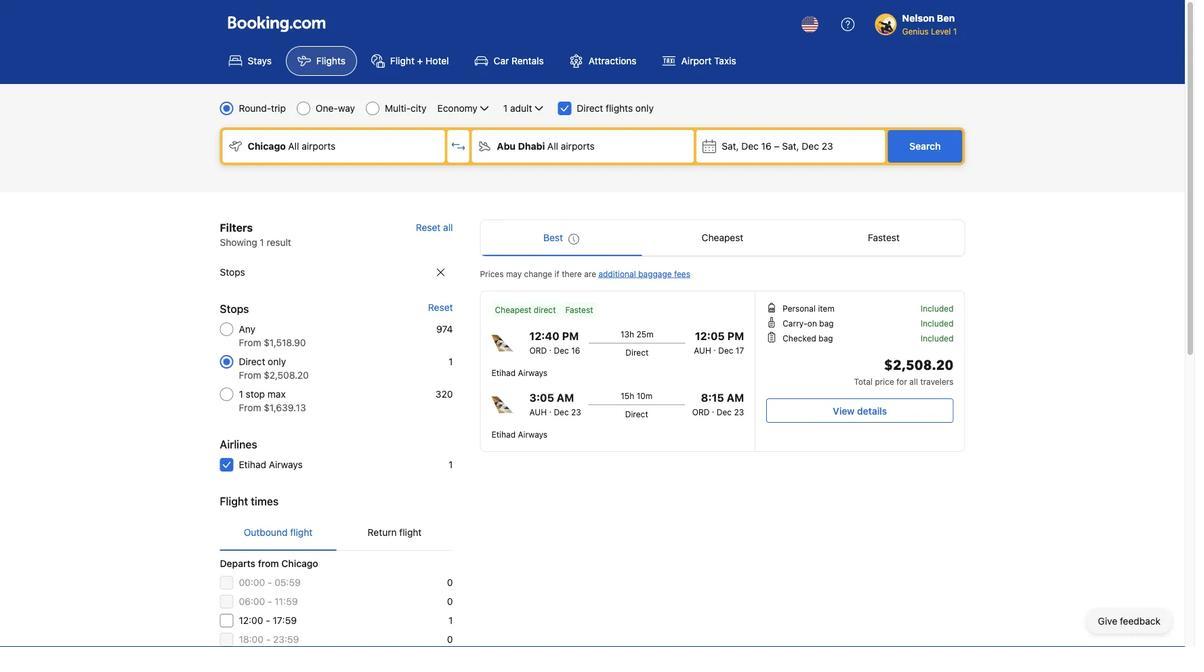 Task type: vqa. For each thing, say whether or not it's contained in the screenshot.
"0" corresponding to 06:00 - 11:59
yes



Task type: locate. For each thing, give the bounding box(es) containing it.
airways down 3:05
[[518, 430, 548, 439]]

974
[[437, 324, 453, 335]]

23 inside sat, dec 16 – sat, dec 23 dropdown button
[[822, 141, 834, 152]]

auh down 3:05
[[530, 407, 547, 417]]

carry-on bag
[[783, 319, 834, 328]]

. inside the 8:15 am ord . dec 23
[[712, 405, 715, 414]]

- left 17:59
[[266, 615, 270, 626]]

2 horizontal spatial 23
[[822, 141, 834, 152]]

11:59
[[275, 596, 298, 607]]

06:00
[[239, 596, 265, 607]]

chicago all airports
[[248, 141, 336, 152]]

0 vertical spatial tab list
[[481, 220, 965, 257]]

airports right dhabi
[[561, 141, 595, 152]]

for
[[897, 377, 908, 386]]

0 vertical spatial all
[[443, 222, 453, 233]]

1 am from the left
[[557, 392, 574, 404]]

0 vertical spatial stops
[[220, 267, 245, 278]]

0 horizontal spatial flight
[[220, 495, 248, 508]]

0 vertical spatial reset
[[416, 222, 441, 233]]

sat, dec 16 – sat, dec 23
[[722, 141, 834, 152]]

are
[[585, 269, 597, 279]]

auh inside '12:05 pm auh . dec 17'
[[694, 346, 712, 355]]

pm right 12:40
[[562, 330, 579, 343]]

chicago
[[248, 141, 286, 152], [282, 558, 318, 570]]

1 horizontal spatial $2,508.20
[[885, 357, 954, 375]]

tab list containing outbound flight
[[220, 515, 453, 552]]

- left "11:59"
[[268, 596, 272, 607]]

1 horizontal spatial cheapest
[[702, 232, 744, 243]]

17
[[736, 346, 745, 355]]

etihad airways up times
[[239, 459, 303, 471]]

flight for outbound flight
[[290, 527, 313, 538]]

1 horizontal spatial auh
[[694, 346, 712, 355]]

23 for 3:05 am
[[572, 407, 582, 417]]

1 vertical spatial from
[[239, 370, 261, 381]]

airways up 3:05
[[518, 368, 548, 378]]

1 vertical spatial etihad
[[492, 430, 516, 439]]

2 vertical spatial 0
[[447, 634, 453, 645]]

auh down 12:05
[[694, 346, 712, 355]]

. for 3:05
[[549, 405, 552, 414]]

12:40
[[530, 330, 560, 343]]

stops down showing
[[220, 267, 245, 278]]

ord inside the 8:15 am ord . dec 23
[[693, 407, 710, 417]]

0 horizontal spatial $2,508.20
[[264, 370, 309, 381]]

0 for 18:00 - 23:59
[[447, 634, 453, 645]]

from inside "1 stop max from $1,639.13"
[[239, 402, 261, 414]]

0 vertical spatial auh
[[694, 346, 712, 355]]

one-way
[[316, 103, 355, 114]]

departs from chicago
[[220, 558, 318, 570]]

am
[[557, 392, 574, 404], [727, 392, 745, 404]]

flights
[[317, 55, 346, 66]]

flight right return on the bottom of the page
[[400, 527, 422, 538]]

dec left '–' at the right
[[742, 141, 759, 152]]

baggage
[[639, 269, 672, 279]]

1 vertical spatial ord
[[693, 407, 710, 417]]

airports down 'one-'
[[302, 141, 336, 152]]

2 sat, from the left
[[783, 141, 800, 152]]

flight left +
[[390, 55, 415, 66]]

1 horizontal spatial flight
[[400, 527, 422, 538]]

- for 12:00
[[266, 615, 270, 626]]

. inside '12:05 pm auh . dec 17'
[[714, 343, 716, 353]]

. down 8:15
[[712, 405, 715, 414]]

16 left '–' at the right
[[762, 141, 772, 152]]

search
[[910, 141, 941, 152]]

$2,508.20 up max
[[264, 370, 309, 381]]

chicago up the '05:59'
[[282, 558, 318, 570]]

- for 18:00
[[266, 634, 271, 645]]

result
[[267, 237, 291, 248]]

1 pm from the left
[[562, 330, 579, 343]]

pm inside 12:40 pm ord . dec 16
[[562, 330, 579, 343]]

pm for 12:05 pm
[[728, 330, 745, 343]]

0 vertical spatial bag
[[820, 319, 834, 328]]

1 horizontal spatial tab list
[[481, 220, 965, 257]]

1 horizontal spatial am
[[727, 392, 745, 404]]

auh inside 3:05 am auh . dec 23
[[530, 407, 547, 417]]

feedback
[[1121, 616, 1161, 627]]

airports
[[302, 141, 336, 152], [561, 141, 595, 152]]

best
[[544, 232, 563, 243]]

0 horizontal spatial am
[[557, 392, 574, 404]]

fees
[[675, 269, 691, 279]]

tab list for departs from chicago
[[220, 515, 453, 552]]

item
[[819, 304, 835, 313]]

from down stop
[[239, 402, 261, 414]]

1 vertical spatial flight
[[220, 495, 248, 508]]

$2,508.20 total price for all travelers
[[855, 357, 954, 386]]

0 horizontal spatial only
[[268, 356, 286, 367]]

1 vertical spatial 0
[[447, 596, 453, 607]]

1 included from the top
[[921, 304, 954, 313]]

dec inside '12:05 pm auh . dec 17'
[[719, 346, 734, 355]]

$1,518.90
[[264, 337, 306, 348]]

there
[[562, 269, 582, 279]]

flight right outbound
[[290, 527, 313, 538]]

1 horizontal spatial airports
[[561, 141, 595, 152]]

return flight button
[[337, 515, 453, 551]]

stops up any
[[220, 303, 249, 316]]

dec inside 3:05 am auh . dec 23
[[554, 407, 569, 417]]

outbound flight button
[[220, 515, 337, 551]]

dec for 8:15 am
[[717, 407, 732, 417]]

from down any
[[239, 337, 261, 348]]

- for 00:00
[[268, 577, 272, 588]]

1 stop max from $1,639.13
[[239, 389, 306, 414]]

0 vertical spatial only
[[636, 103, 654, 114]]

1 horizontal spatial pm
[[728, 330, 745, 343]]

1 horizontal spatial all
[[910, 377, 919, 386]]

$2,508.20
[[885, 357, 954, 375], [264, 370, 309, 381]]

0 horizontal spatial sat,
[[722, 141, 739, 152]]

hotel
[[426, 55, 449, 66]]

2 0 from the top
[[447, 596, 453, 607]]

showing
[[220, 237, 257, 248]]

1 vertical spatial etihad airways
[[492, 430, 548, 439]]

only right flights
[[636, 103, 654, 114]]

flight + hotel
[[390, 55, 449, 66]]

. inside 12:40 pm ord . dec 16
[[550, 343, 552, 353]]

1 vertical spatial included
[[921, 319, 954, 328]]

1 vertical spatial only
[[268, 356, 286, 367]]

reset inside reset all button
[[416, 222, 441, 233]]

reset
[[416, 222, 441, 233], [428, 302, 453, 313]]

1 vertical spatial auh
[[530, 407, 547, 417]]

all
[[443, 222, 453, 233], [910, 377, 919, 386]]

flight left times
[[220, 495, 248, 508]]

1 inside nelson ben genius level 1
[[954, 26, 958, 36]]

bag right on
[[820, 319, 834, 328]]

am right 3:05
[[557, 392, 574, 404]]

16
[[762, 141, 772, 152], [572, 346, 581, 355]]

only inside direct only from $2,508.20
[[268, 356, 286, 367]]

airport taxis
[[682, 55, 737, 66]]

1 horizontal spatial flight
[[390, 55, 415, 66]]

1 inside "1 adult" dropdown button
[[504, 103, 508, 114]]

direct up stop
[[239, 356, 265, 367]]

1 horizontal spatial fastest
[[869, 232, 900, 243]]

2 all from the left
[[548, 141, 559, 152]]

economy
[[438, 103, 478, 114]]

1 vertical spatial tab list
[[220, 515, 453, 552]]

2 vertical spatial included
[[921, 334, 954, 343]]

1 vertical spatial all
[[910, 377, 919, 386]]

pm for 12:40 pm
[[562, 330, 579, 343]]

reset for reset all
[[416, 222, 441, 233]]

dec for 12:05 pm
[[719, 346, 734, 355]]

chicago down round-trip
[[248, 141, 286, 152]]

bag down carry-on bag
[[819, 334, 834, 343]]

only
[[636, 103, 654, 114], [268, 356, 286, 367]]

am right 8:15
[[727, 392, 745, 404]]

-
[[268, 577, 272, 588], [268, 596, 272, 607], [266, 615, 270, 626], [266, 634, 271, 645]]

23 inside the 8:15 am ord . dec 23
[[735, 407, 745, 417]]

12:05 pm auh . dec 17
[[694, 330, 745, 355]]

all inside button
[[443, 222, 453, 233]]

0
[[447, 577, 453, 588], [447, 596, 453, 607], [447, 634, 453, 645]]

0 horizontal spatial auh
[[530, 407, 547, 417]]

2 pm from the left
[[728, 330, 745, 343]]

0 horizontal spatial ord
[[530, 346, 547, 355]]

travelers
[[921, 377, 954, 386]]

0 horizontal spatial airports
[[302, 141, 336, 152]]

from up stop
[[239, 370, 261, 381]]

0 horizontal spatial pm
[[562, 330, 579, 343]]

booking.com logo image
[[228, 16, 326, 32], [228, 16, 326, 32]]

auh
[[694, 346, 712, 355], [530, 407, 547, 417]]

direct flights only
[[577, 103, 654, 114]]

2 flight from the left
[[400, 527, 422, 538]]

0 vertical spatial cheapest
[[702, 232, 744, 243]]

23 inside 3:05 am auh . dec 23
[[572, 407, 582, 417]]

1 horizontal spatial sat,
[[783, 141, 800, 152]]

dec
[[742, 141, 759, 152], [802, 141, 820, 152], [554, 346, 569, 355], [719, 346, 734, 355], [554, 407, 569, 417], [717, 407, 732, 417]]

0 horizontal spatial tab list
[[220, 515, 453, 552]]

0 horizontal spatial fastest
[[566, 305, 594, 315]]

fastest
[[869, 232, 900, 243], [566, 305, 594, 315]]

personal item
[[783, 304, 835, 313]]

. inside 3:05 am auh . dec 23
[[549, 405, 552, 414]]

dec right '–' at the right
[[802, 141, 820, 152]]

return
[[368, 527, 397, 538]]

1 vertical spatial cheapest
[[495, 305, 532, 315]]

dec down 12:40
[[554, 346, 569, 355]]

2 vertical spatial from
[[239, 402, 261, 414]]

0 horizontal spatial 23
[[572, 407, 582, 417]]

stop
[[246, 389, 265, 400]]

am for 3:05 am
[[557, 392, 574, 404]]

tab list containing best
[[481, 220, 965, 257]]

ord inside 12:40 pm ord . dec 16
[[530, 346, 547, 355]]

2 from from the top
[[239, 370, 261, 381]]

dec inside the 8:15 am ord . dec 23
[[717, 407, 732, 417]]

only down $1,518.90
[[268, 356, 286, 367]]

stops
[[220, 267, 245, 278], [220, 303, 249, 316]]

0 vertical spatial 0
[[447, 577, 453, 588]]

1 horizontal spatial all
[[548, 141, 559, 152]]

flight
[[290, 527, 313, 538], [400, 527, 422, 538]]

cheapest inside button
[[702, 232, 744, 243]]

all inside $2,508.20 total price for all travelers
[[910, 377, 919, 386]]

$2,508.20 inside direct only from $2,508.20
[[264, 370, 309, 381]]

included
[[921, 304, 954, 313], [921, 319, 954, 328], [921, 334, 954, 343]]

etihad airways down 3:05
[[492, 430, 548, 439]]

2 am from the left
[[727, 392, 745, 404]]

0 horizontal spatial cheapest
[[495, 305, 532, 315]]

. for 12:05
[[714, 343, 716, 353]]

dec inside 12:40 pm ord . dec 16
[[554, 346, 569, 355]]

8:15
[[701, 392, 725, 404]]

1 0 from the top
[[447, 577, 453, 588]]

flight for flight + hotel
[[390, 55, 415, 66]]

1 vertical spatial stops
[[220, 303, 249, 316]]

etihad airways up 3:05
[[492, 368, 548, 378]]

search button
[[889, 130, 963, 163]]

1 from from the top
[[239, 337, 261, 348]]

0 horizontal spatial all
[[288, 141, 299, 152]]

1 vertical spatial reset
[[428, 302, 453, 313]]

flight + hotel link
[[360, 46, 461, 76]]

tab list
[[481, 220, 965, 257], [220, 515, 453, 552]]

- right 18:00 at the bottom of the page
[[266, 634, 271, 645]]

. down 3:05
[[549, 405, 552, 414]]

dec down 3:05
[[554, 407, 569, 417]]

rentals
[[512, 55, 544, 66]]

0 horizontal spatial 16
[[572, 346, 581, 355]]

direct down 15h 10m
[[626, 410, 649, 419]]

3 0 from the top
[[447, 634, 453, 645]]

0 vertical spatial ord
[[530, 346, 547, 355]]

2 stops from the top
[[220, 303, 249, 316]]

0 horizontal spatial flight
[[290, 527, 313, 538]]

0 vertical spatial flight
[[390, 55, 415, 66]]

fastest button
[[804, 220, 965, 256]]

dec down 8:15
[[717, 407, 732, 417]]

showing 1 result
[[220, 237, 291, 248]]

0 horizontal spatial all
[[443, 222, 453, 233]]

1 horizontal spatial 16
[[762, 141, 772, 152]]

. down 12:40
[[550, 343, 552, 353]]

0 vertical spatial 16
[[762, 141, 772, 152]]

1 vertical spatial 16
[[572, 346, 581, 355]]

from
[[239, 337, 261, 348], [239, 370, 261, 381], [239, 402, 261, 414]]

dec left the 17
[[719, 346, 734, 355]]

pm
[[562, 330, 579, 343], [728, 330, 745, 343]]

reset for reset
[[428, 302, 453, 313]]

sat, left '–' at the right
[[722, 141, 739, 152]]

0 vertical spatial included
[[921, 304, 954, 313]]

max
[[268, 389, 286, 400]]

best image
[[569, 234, 580, 245], [569, 234, 580, 245]]

00:00 - 05:59
[[239, 577, 301, 588]]

view details
[[834, 405, 888, 417]]

0 vertical spatial from
[[239, 337, 261, 348]]

am inside 3:05 am auh . dec 23
[[557, 392, 574, 404]]

sat, right '–' at the right
[[783, 141, 800, 152]]

1 adult
[[504, 103, 532, 114]]

$2,508.20 up for
[[885, 357, 954, 375]]

1 horizontal spatial only
[[636, 103, 654, 114]]

give
[[1099, 616, 1118, 627]]

pm up the 17
[[728, 330, 745, 343]]

ord down 12:40
[[530, 346, 547, 355]]

18:00 - 23:59
[[239, 634, 299, 645]]

0 vertical spatial fastest
[[869, 232, 900, 243]]

3 from from the top
[[239, 402, 261, 414]]

1 horizontal spatial ord
[[693, 407, 710, 417]]

reset all button
[[416, 220, 453, 236]]

16 up 3:05 am auh . dec 23
[[572, 346, 581, 355]]

flights
[[606, 103, 633, 114]]

cheapest for cheapest direct
[[495, 305, 532, 315]]

airways up times
[[269, 459, 303, 471]]

16 inside 12:40 pm ord . dec 16
[[572, 346, 581, 355]]

1 flight from the left
[[290, 527, 313, 538]]

- left the '05:59'
[[268, 577, 272, 588]]

2 airports from the left
[[561, 141, 595, 152]]

1 horizontal spatial 23
[[735, 407, 745, 417]]

. down 12:05
[[714, 343, 716, 353]]

ord down 8:15
[[693, 407, 710, 417]]

pm inside '12:05 pm auh . dec 17'
[[728, 330, 745, 343]]

round-
[[239, 103, 271, 114]]

am inside the 8:15 am ord . dec 23
[[727, 392, 745, 404]]

dec for 12:40 pm
[[554, 346, 569, 355]]



Task type: describe. For each thing, give the bounding box(es) containing it.
3:05 am auh . dec 23
[[530, 392, 582, 417]]

12:00
[[239, 615, 263, 626]]

–
[[775, 141, 780, 152]]

stays
[[248, 55, 272, 66]]

view details button
[[767, 399, 954, 423]]

2 vertical spatial airways
[[269, 459, 303, 471]]

- for 06:00
[[268, 596, 272, 607]]

car rentals link
[[463, 46, 556, 76]]

dhabi
[[518, 141, 545, 152]]

from inside any from $1,518.90
[[239, 337, 261, 348]]

price
[[876, 377, 895, 386]]

06:00 - 11:59
[[239, 596, 298, 607]]

auh for 12:05 pm
[[694, 346, 712, 355]]

direct down 13h 25m
[[626, 348, 649, 357]]

nelson ben genius level 1
[[903, 13, 958, 36]]

ord for 8:15 am
[[693, 407, 710, 417]]

dec for 3:05 am
[[554, 407, 569, 417]]

departs
[[220, 558, 256, 570]]

any from $1,518.90
[[239, 324, 306, 348]]

tab list for prices may change if there are
[[481, 220, 965, 257]]

3 included from the top
[[921, 334, 954, 343]]

flight times
[[220, 495, 279, 508]]

0 vertical spatial chicago
[[248, 141, 286, 152]]

checked
[[783, 334, 817, 343]]

direct left flights
[[577, 103, 604, 114]]

may
[[506, 269, 522, 279]]

1 vertical spatial airways
[[518, 430, 548, 439]]

view
[[834, 405, 855, 417]]

abu
[[497, 141, 516, 152]]

12:40 pm ord . dec 16
[[530, 330, 581, 355]]

18:00
[[239, 634, 264, 645]]

reset all
[[416, 222, 453, 233]]

16 inside sat, dec 16 – sat, dec 23 dropdown button
[[762, 141, 772, 152]]

13h
[[621, 330, 635, 339]]

. for 12:40
[[550, 343, 552, 353]]

23 for 8:15 am
[[735, 407, 745, 417]]

city
[[411, 103, 427, 114]]

genius
[[903, 26, 929, 36]]

multi-city
[[385, 103, 427, 114]]

1 all from the left
[[288, 141, 299, 152]]

320
[[436, 389, 453, 400]]

0 vertical spatial airways
[[518, 368, 548, 378]]

13h 25m
[[621, 330, 654, 339]]

filters
[[220, 221, 253, 234]]

1 vertical spatial chicago
[[282, 558, 318, 570]]

2 vertical spatial etihad airways
[[239, 459, 303, 471]]

1 vertical spatial bag
[[819, 334, 834, 343]]

1 sat, from the left
[[722, 141, 739, 152]]

direct
[[534, 305, 556, 315]]

0 for 06:00 - 11:59
[[447, 596, 453, 607]]

. for 8:15
[[712, 405, 715, 414]]

taxis
[[715, 55, 737, 66]]

cheapest direct
[[495, 305, 556, 315]]

am for 8:15 am
[[727, 392, 745, 404]]

abu dhabi all airports
[[497, 141, 595, 152]]

cheapest button
[[642, 220, 804, 256]]

1 vertical spatial fastest
[[566, 305, 594, 315]]

any
[[239, 324, 256, 335]]

17:59
[[273, 615, 297, 626]]

15h
[[621, 391, 635, 401]]

details
[[858, 405, 888, 417]]

ord for 12:40 pm
[[530, 346, 547, 355]]

if
[[555, 269, 560, 279]]

15h 10m
[[621, 391, 653, 401]]

1 inside "1 stop max from $1,639.13"
[[239, 389, 243, 400]]

from inside direct only from $2,508.20
[[239, 370, 261, 381]]

direct only from $2,508.20
[[239, 356, 309, 381]]

flights link
[[286, 46, 357, 76]]

direct inside direct only from $2,508.20
[[239, 356, 265, 367]]

cheapest for cheapest
[[702, 232, 744, 243]]

1 adult button
[[502, 100, 547, 117]]

way
[[338, 103, 355, 114]]

give feedback button
[[1088, 610, 1172, 634]]

outbound flight
[[244, 527, 313, 538]]

$1,639.13
[[264, 402, 306, 414]]

2 included from the top
[[921, 319, 954, 328]]

flight for flight times
[[220, 495, 248, 508]]

outbound
[[244, 527, 288, 538]]

fastest inside fastest button
[[869, 232, 900, 243]]

multi-
[[385, 103, 411, 114]]

1 stops from the top
[[220, 267, 245, 278]]

prices may change if there are additional baggage fees
[[480, 269, 691, 279]]

prices
[[480, 269, 504, 279]]

0 vertical spatial etihad airways
[[492, 368, 548, 378]]

car rentals
[[494, 55, 544, 66]]

on
[[808, 319, 818, 328]]

carry-
[[783, 319, 808, 328]]

12:05
[[695, 330, 725, 343]]

times
[[251, 495, 279, 508]]

attractions link
[[558, 46, 649, 76]]

best button
[[481, 220, 642, 256]]

2 vertical spatial etihad
[[239, 459, 266, 471]]

car
[[494, 55, 509, 66]]

$2,508.20 inside $2,508.20 total price for all travelers
[[885, 357, 954, 375]]

0 for 00:00 - 05:59
[[447, 577, 453, 588]]

personal
[[783, 304, 816, 313]]

1 airports from the left
[[302, 141, 336, 152]]

auh for 3:05 am
[[530, 407, 547, 417]]

change
[[524, 269, 553, 279]]

flight for return flight
[[400, 527, 422, 538]]

nelson
[[903, 13, 935, 24]]

reset button
[[428, 301, 453, 315]]

8:15 am ord . dec 23
[[693, 392, 745, 417]]

00:00
[[239, 577, 265, 588]]

0 vertical spatial etihad
[[492, 368, 516, 378]]

ben
[[938, 13, 956, 24]]

airport taxis link
[[651, 46, 748, 76]]

3:05
[[530, 392, 555, 404]]

level
[[932, 26, 952, 36]]

round-trip
[[239, 103, 286, 114]]

12:00 - 17:59
[[239, 615, 297, 626]]

25m
[[637, 330, 654, 339]]

additional
[[599, 269, 636, 279]]

23:59
[[273, 634, 299, 645]]



